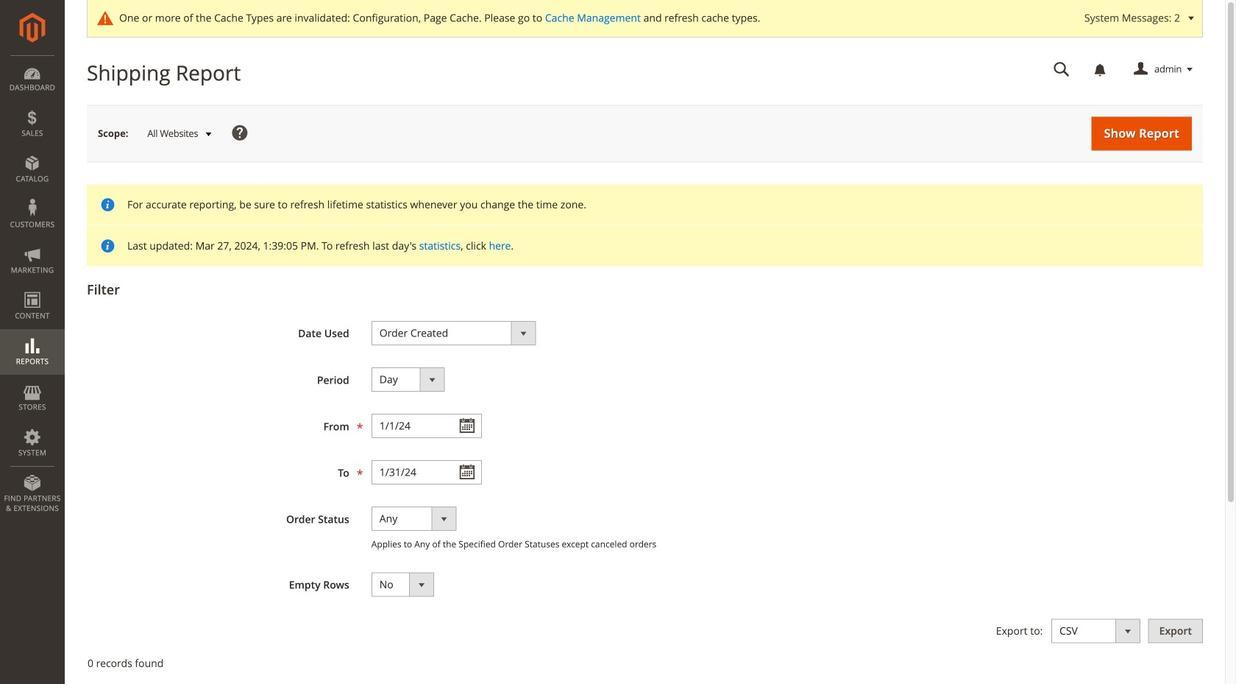 Task type: describe. For each thing, give the bounding box(es) containing it.
magento admin panel image
[[20, 13, 45, 43]]



Task type: locate. For each thing, give the bounding box(es) containing it.
None text field
[[372, 414, 482, 438], [372, 460, 482, 485], [372, 414, 482, 438], [372, 460, 482, 485]]

menu bar
[[0, 55, 65, 521]]

None text field
[[1044, 57, 1081, 82]]



